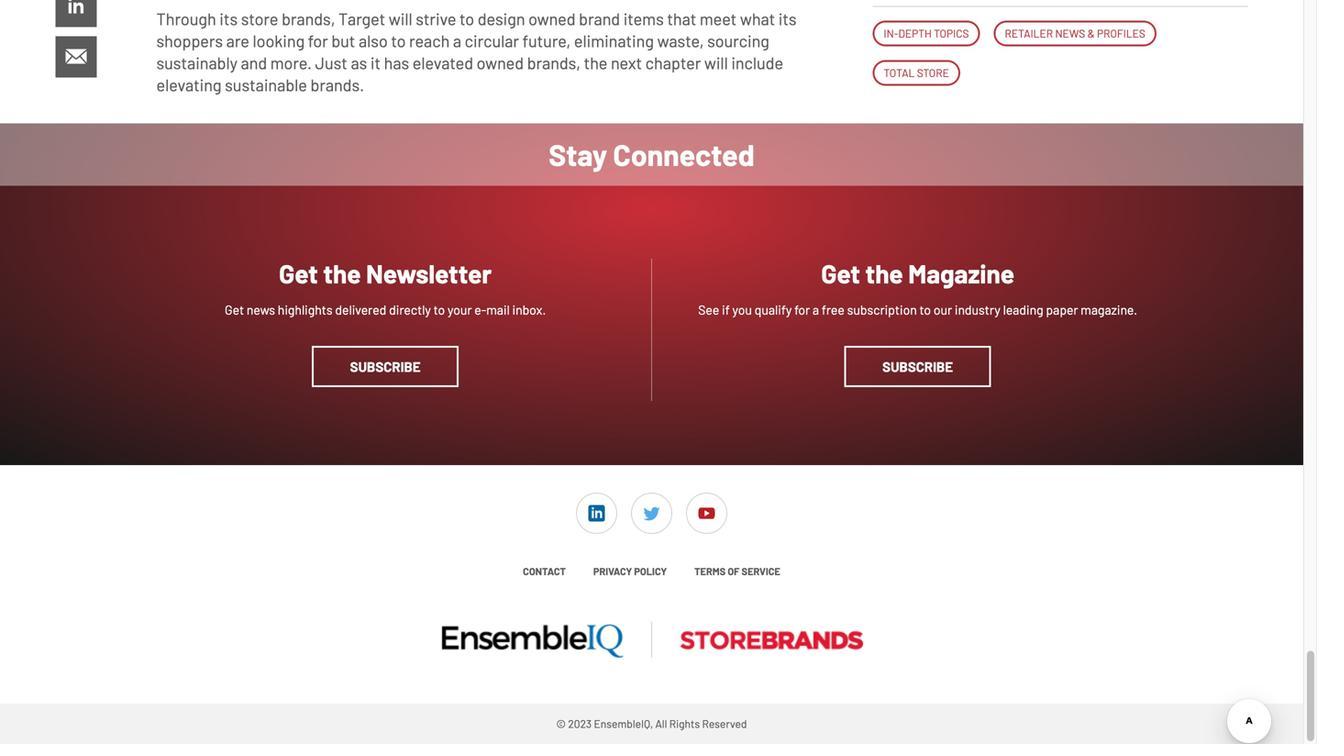 Task type: locate. For each thing, give the bounding box(es) containing it.
its
[[220, 9, 238, 28], [779, 9, 797, 28]]

1 horizontal spatial owned
[[529, 9, 576, 28]]

1 horizontal spatial will
[[705, 53, 728, 72]]

1 horizontal spatial get
[[279, 258, 318, 289]]

subscribe
[[350, 358, 421, 375], [883, 358, 953, 375]]

waste,
[[658, 31, 704, 50]]

1 horizontal spatial linkedin link
[[576, 493, 618, 534]]

subscribe link
[[312, 346, 459, 387], [845, 346, 992, 387]]

its right what
[[779, 9, 797, 28]]

get up highlights
[[279, 258, 318, 289]]

subscribe for magazine
[[883, 358, 953, 375]]

items
[[624, 9, 664, 28]]

directly
[[389, 302, 431, 317]]

1 vertical spatial will
[[705, 53, 728, 72]]

it
[[371, 53, 381, 72]]

1 subscribe link from the left
[[312, 346, 459, 387]]

0 vertical spatial for
[[308, 31, 328, 50]]

owned up future,
[[529, 9, 576, 28]]

subscribe down see if you qualify for a free subscription to our industry leading paper magazine. at the right of the page
[[883, 358, 953, 375]]

get for get the magazine
[[821, 258, 861, 289]]

target
[[339, 9, 386, 28]]

0 horizontal spatial linkedin link
[[56, 0, 97, 27]]

as
[[351, 53, 367, 72]]

topics
[[934, 26, 969, 40]]

1 horizontal spatial its
[[779, 9, 797, 28]]

to left your
[[434, 302, 445, 317]]

you
[[733, 302, 752, 317]]

0 vertical spatial will
[[389, 9, 413, 28]]

0 horizontal spatial subscribe link
[[312, 346, 459, 387]]

e-
[[475, 302, 487, 317]]

0 horizontal spatial the
[[323, 258, 361, 289]]

1 vertical spatial brands,
[[527, 53, 581, 72]]

chapter
[[646, 53, 701, 72]]

0 horizontal spatial get
[[225, 302, 244, 317]]

ensembleiq,
[[594, 717, 653, 730]]

to
[[460, 9, 474, 28], [391, 31, 406, 50], [434, 302, 445, 317], [920, 302, 931, 317]]

2 subscribe link from the left
[[845, 346, 992, 387]]

0 horizontal spatial a
[[453, 31, 462, 50]]

see
[[699, 302, 720, 317]]

the
[[584, 53, 608, 72], [323, 258, 361, 289], [866, 258, 904, 289]]

stay connected
[[549, 137, 755, 172]]

0 horizontal spatial for
[[308, 31, 328, 50]]

meet
[[700, 9, 737, 28]]

0 horizontal spatial subscribe
[[350, 358, 421, 375]]

1 horizontal spatial a
[[813, 302, 819, 317]]

news
[[247, 302, 275, 317]]

highlights
[[278, 302, 333, 317]]

its up are
[[220, 9, 238, 28]]

get left news
[[225, 302, 244, 317]]

design
[[478, 9, 525, 28]]

get the magazine
[[821, 258, 1015, 289]]

privacy
[[594, 565, 632, 577]]

0 horizontal spatial its
[[220, 9, 238, 28]]

2 horizontal spatial the
[[866, 258, 904, 289]]

get up free
[[821, 258, 861, 289]]

your
[[448, 302, 472, 317]]

will
[[389, 9, 413, 28], [705, 53, 728, 72]]

brand
[[579, 9, 620, 28]]

owned
[[529, 9, 576, 28], [477, 53, 524, 72]]

1 vertical spatial a
[[813, 302, 819, 317]]

subscribe for newsletter
[[350, 358, 421, 375]]

store brands logo image
[[680, 629, 863, 650]]

for
[[308, 31, 328, 50], [795, 302, 810, 317]]

0 horizontal spatial owned
[[477, 53, 524, 72]]

subscribe down get news highlights delivered directly to your e-mail inbox.
[[350, 358, 421, 375]]

the for get the newsletter
[[323, 258, 361, 289]]

and
[[241, 53, 267, 72]]

connected
[[613, 137, 755, 172]]

the down eliminating
[[584, 53, 608, 72]]

will down sourcing
[[705, 53, 728, 72]]

1 vertical spatial linkedin link
[[576, 493, 618, 534]]

2 its from the left
[[779, 9, 797, 28]]

owned down circular
[[477, 53, 524, 72]]

1 horizontal spatial subscribe
[[883, 358, 953, 375]]

sustainable
[[225, 75, 307, 94]]

newsletter
[[366, 258, 492, 289]]

looking
[[253, 31, 305, 50]]

1 subscribe from the left
[[350, 358, 421, 375]]

1 horizontal spatial subscribe link
[[845, 346, 992, 387]]

brands, up looking
[[282, 9, 335, 28]]

shoppers
[[156, 31, 223, 50]]

brands, down future,
[[527, 53, 581, 72]]

mail
[[487, 302, 510, 317]]

the inside through its store brands, target will strive to design owned brand items that meet what its shoppers are looking for but also to reach a circular future, eliminating waste, sourcing sustainably and more. just as it has elevated owned brands, the next chapter will
[[584, 53, 608, 72]]

linkedin link up email link
[[56, 0, 97, 27]]

1 horizontal spatial the
[[584, 53, 608, 72]]

for left but
[[308, 31, 328, 50]]

2 horizontal spatial get
[[821, 258, 861, 289]]

in-depth topics link
[[873, 20, 980, 46]]

linkedin link left "twitter" image
[[576, 493, 618, 534]]

0 vertical spatial a
[[453, 31, 462, 50]]

total
[[884, 66, 915, 79]]

has
[[384, 53, 409, 72]]

brands,
[[282, 9, 335, 28], [527, 53, 581, 72]]

also
[[359, 31, 388, 50]]

a left free
[[813, 302, 819, 317]]

privacy policy
[[594, 565, 667, 577]]

the up "delivered"
[[323, 258, 361, 289]]

magazine.
[[1081, 302, 1138, 317]]

subscribe link down get news highlights delivered directly to your e-mail inbox.
[[312, 346, 459, 387]]

linkedin link
[[56, 0, 97, 27], [576, 493, 618, 534]]

to up has
[[391, 31, 406, 50]]

sourcing
[[708, 31, 770, 50]]

1 vertical spatial owned
[[477, 53, 524, 72]]

youtube link
[[686, 493, 728, 534]]

reserved
[[702, 717, 747, 730]]

in-depth topics
[[884, 26, 969, 40]]

sustainably
[[156, 53, 238, 72]]

a up elevated
[[453, 31, 462, 50]]

1 horizontal spatial for
[[795, 302, 810, 317]]

twitter image
[[644, 505, 660, 522]]

0 vertical spatial brands,
[[282, 9, 335, 28]]

in-
[[884, 26, 899, 40]]

will left strive
[[389, 9, 413, 28]]

but
[[332, 31, 355, 50]]

0 vertical spatial owned
[[529, 9, 576, 28]]

the up subscription
[[866, 258, 904, 289]]

get
[[279, 258, 318, 289], [821, 258, 861, 289], [225, 302, 244, 317]]

news
[[1056, 26, 1086, 40]]

0 vertical spatial linkedin link
[[56, 0, 97, 27]]

subscribe link down see if you qualify for a free subscription to our industry leading paper magazine. at the right of the page
[[845, 346, 992, 387]]

2 subscribe from the left
[[883, 358, 953, 375]]

if
[[722, 302, 730, 317]]

include elevating sustainable brands.
[[156, 53, 784, 94]]

leading
[[1003, 302, 1044, 317]]

for right qualify
[[795, 302, 810, 317]]



Task type: vqa. For each thing, say whether or not it's contained in the screenshot.
collaboration within the ', a conference designed to help store brand leaders identify and improve all areas of effective collaboration – both internally and externally. At the event, which will take place at the FireSky Resort & Spa in Scottsdale, Ariz., retailers, store brand suppliers and service providers will learn real-life solutions to the hurdles blocking effective collaboration.'
no



Task type: describe. For each thing, give the bounding box(es) containing it.
a inside through its store brands, target will strive to design owned brand items that meet what its shoppers are looking for but also to reach a circular future, eliminating waste, sourcing sustainably and more. just as it has elevated owned brands, the next chapter will
[[453, 31, 462, 50]]

twitter link
[[631, 493, 673, 534]]

stay
[[549, 137, 607, 172]]

all
[[656, 717, 667, 730]]

eliminating
[[574, 31, 654, 50]]

paper
[[1046, 302, 1079, 317]]

include
[[732, 53, 784, 72]]

get the newsletter
[[279, 258, 492, 289]]

service
[[742, 565, 781, 577]]

through
[[156, 9, 216, 28]]

reach
[[409, 31, 450, 50]]

eiq logo image
[[440, 622, 624, 658]]

terms of service link
[[695, 565, 781, 577]]

inbox.
[[512, 302, 546, 317]]

for inside through its store brands, target will strive to design owned brand items that meet what its shoppers are looking for but also to reach a circular future, eliminating waste, sourcing sustainably and more. just as it has elevated owned brands, the next chapter will
[[308, 31, 328, 50]]

just
[[315, 53, 348, 72]]

strive
[[416, 9, 456, 28]]

industry
[[955, 302, 1001, 317]]

total store link
[[873, 60, 961, 86]]

© 2023 ensembleiq, all rights reserved
[[557, 717, 747, 730]]

of
[[728, 565, 740, 577]]

are
[[226, 31, 249, 50]]

see if you qualify for a free subscription to our industry leading paper magazine.
[[699, 302, 1138, 317]]

policy
[[634, 565, 667, 577]]

elevating
[[156, 75, 222, 94]]

brands.
[[311, 75, 364, 94]]

linkedin link for email link
[[56, 0, 97, 27]]

that
[[667, 9, 697, 28]]

terms of service
[[695, 565, 781, 577]]

&
[[1088, 26, 1095, 40]]

more.
[[270, 53, 312, 72]]

retailer
[[1005, 26, 1053, 40]]

total store
[[884, 66, 950, 79]]

rights
[[670, 717, 700, 730]]

subscription
[[847, 302, 917, 317]]

0 horizontal spatial brands,
[[282, 9, 335, 28]]

linkedin link for twitter "link"
[[576, 493, 618, 534]]

0 horizontal spatial will
[[389, 9, 413, 28]]

depth
[[899, 26, 932, 40]]

magazine
[[909, 258, 1015, 289]]

get for get the newsletter
[[279, 258, 318, 289]]

store
[[917, 66, 950, 79]]

email link
[[56, 36, 97, 77]]

elevated
[[413, 53, 474, 72]]

profiles
[[1097, 26, 1146, 40]]

circular
[[465, 31, 519, 50]]

get for get news highlights delivered directly to your e-mail inbox.
[[225, 302, 244, 317]]

privacy policy link
[[594, 565, 667, 577]]

contact link
[[523, 565, 566, 577]]

next
[[611, 53, 642, 72]]

linkedin image
[[56, 0, 97, 27]]

retailer news & profiles
[[1005, 26, 1146, 40]]

1 its from the left
[[220, 9, 238, 28]]

subscribe link for magazine
[[845, 346, 992, 387]]

subscribe link for newsletter
[[312, 346, 459, 387]]

get news highlights delivered directly to your e-mail inbox.
[[225, 302, 546, 317]]

contact
[[523, 565, 566, 577]]

free
[[822, 302, 845, 317]]

future,
[[523, 31, 571, 50]]

delivered
[[335, 302, 387, 317]]

to left our
[[920, 302, 931, 317]]

what
[[740, 9, 776, 28]]

qualify
[[755, 302, 792, 317]]

1 vertical spatial for
[[795, 302, 810, 317]]

our
[[934, 302, 953, 317]]

to right strive
[[460, 9, 474, 28]]

store
[[241, 9, 278, 28]]

2023
[[568, 717, 592, 730]]

the for get the magazine
[[866, 258, 904, 289]]

©
[[557, 717, 566, 730]]

youtube image
[[699, 505, 715, 522]]

through its store brands, target will strive to design owned brand items that meet what its shoppers are looking for but also to reach a circular future, eliminating waste, sourcing sustainably and more. just as it has elevated owned brands, the next chapter will
[[156, 9, 797, 72]]

terms
[[695, 565, 726, 577]]

retailer news & profiles link
[[994, 20, 1157, 46]]

1 horizontal spatial brands,
[[527, 53, 581, 72]]

linkedin image
[[589, 505, 605, 522]]

email image
[[56, 36, 97, 77]]



